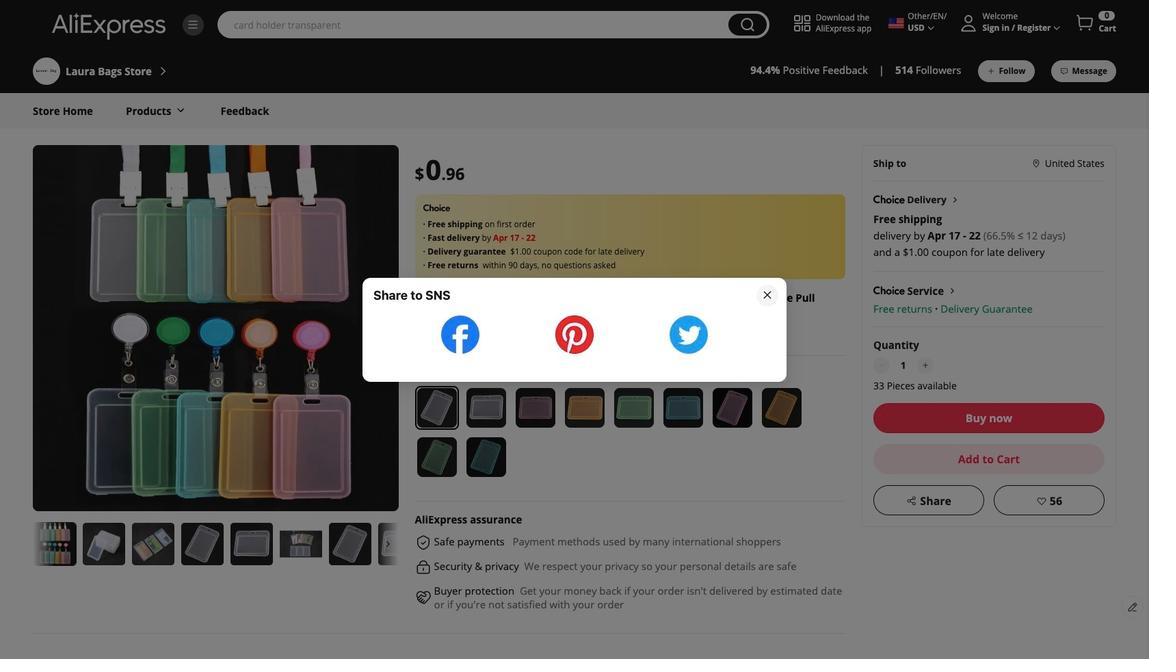 Task type: vqa. For each thing, say whether or not it's contained in the screenshot.
Cats Knife Duck Peace Goose Angry Frogs Yellow Rubber Applique Patch Funny Embroidered Sticker for Backpack Clothing Accessory IMAGE
no



Task type: locate. For each thing, give the bounding box(es) containing it.
None button
[[729, 14, 767, 36]]

1sqid_b image
[[187, 18, 199, 31]]

card holder transparent text field
[[227, 18, 722, 31]]

None text field
[[893, 357, 915, 374]]



